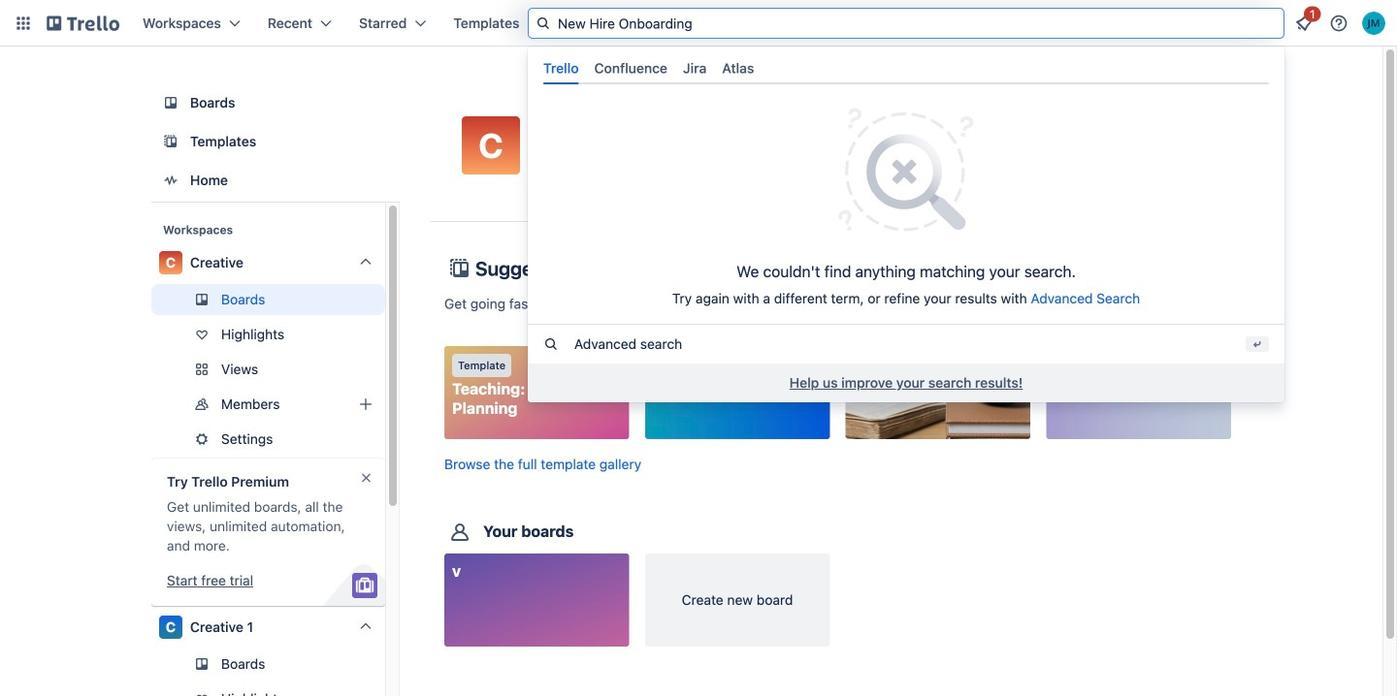 Task type: locate. For each thing, give the bounding box(es) containing it.
0 vertical spatial forward image
[[381, 358, 405, 381]]

board image
[[159, 91, 182, 115]]

1 notification image
[[1293, 12, 1316, 35]]

tab
[[536, 52, 587, 85], [587, 52, 675, 85], [675, 52, 715, 85], [715, 52, 762, 85]]

1 vertical spatial forward image
[[381, 428, 405, 451]]

1 forward image from the top
[[381, 358, 405, 381]]

primary element
[[0, 0, 1397, 47]]

2 tab from the left
[[587, 52, 675, 85]]

forward image
[[381, 393, 405, 416]]

home image
[[159, 169, 182, 192]]

forward image up forward icon
[[381, 358, 405, 381]]

template board image
[[159, 130, 182, 153]]

forward image
[[381, 358, 405, 381], [381, 428, 405, 451]]

Search Trello field
[[528, 8, 1285, 39]]

add image
[[354, 393, 377, 416]]

search no results image
[[838, 106, 974, 234]]

tab list
[[536, 52, 1277, 85]]

jeremy miller (jeremymiller198) image
[[1362, 12, 1386, 35]]

1 tab from the left
[[536, 52, 587, 85]]

forward image down forward icon
[[381, 428, 405, 451]]



Task type: describe. For each thing, give the bounding box(es) containing it.
search image
[[536, 16, 551, 31]]

3 tab from the left
[[675, 52, 715, 85]]

advanced search image
[[543, 337, 559, 352]]

4 tab from the left
[[715, 52, 762, 85]]

back to home image
[[47, 8, 119, 39]]

open information menu image
[[1329, 14, 1349, 33]]

2 forward image from the top
[[381, 428, 405, 451]]



Task type: vqa. For each thing, say whether or not it's contained in the screenshot.
add "icon"
yes



